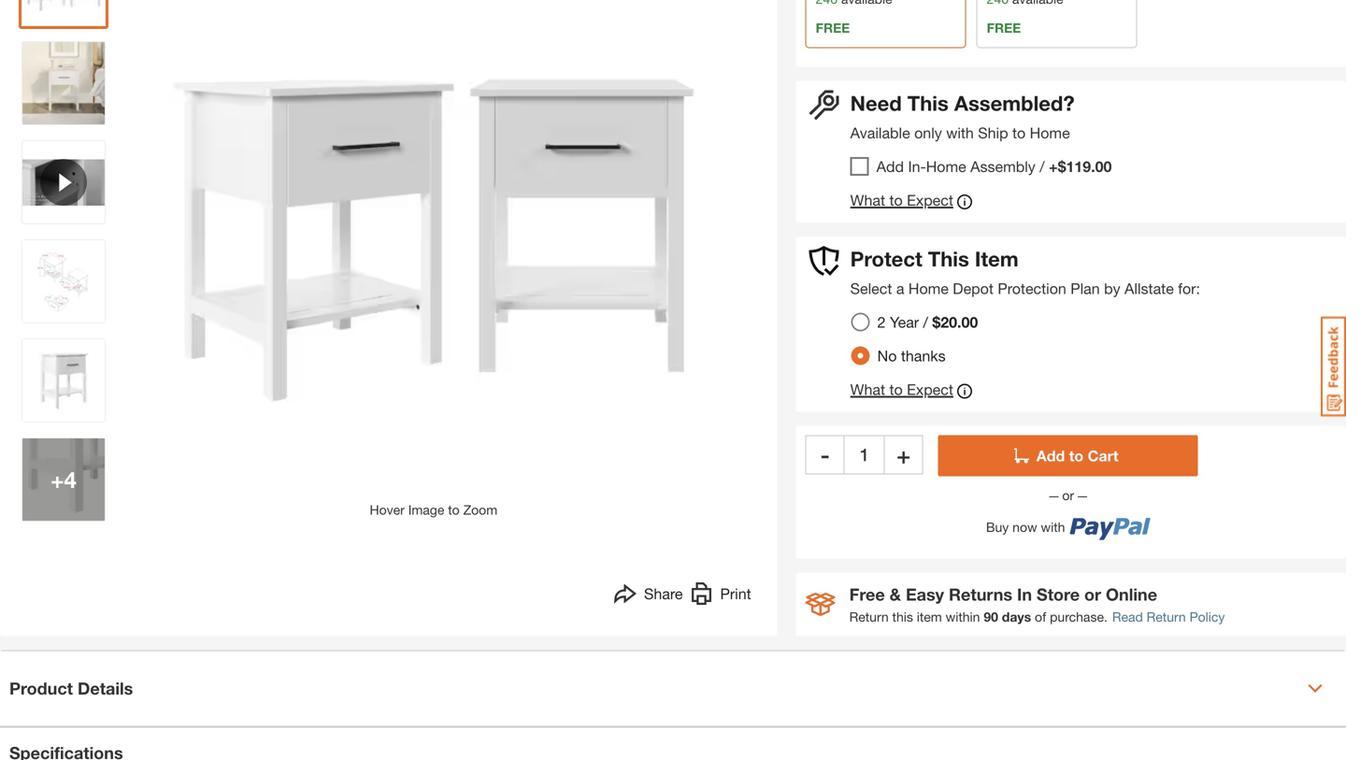 Task type: vqa. For each thing, say whether or not it's contained in the screenshot.
add corresponding to Add In-Home Assembly / +$ 119.00
yes



Task type: locate. For each thing, give the bounding box(es) containing it.
with inside buy now with button
[[1041, 519, 1066, 535]]

1 vertical spatial what to expect
[[851, 381, 954, 398]]

1 horizontal spatial add
[[1037, 447, 1066, 465]]

1 horizontal spatial with
[[1041, 519, 1066, 535]]

6338779274112 image
[[22, 141, 105, 223]]

expect
[[907, 191, 954, 209], [907, 381, 954, 398]]

with right only
[[947, 124, 974, 142]]

2 what to expect from the top
[[851, 381, 954, 398]]

need
[[851, 91, 902, 115]]

free
[[816, 20, 850, 35], [987, 20, 1021, 35]]

+
[[897, 441, 911, 468], [51, 466, 64, 493]]

what to expect
[[851, 191, 954, 209], [851, 381, 954, 398]]

1 horizontal spatial free
[[987, 20, 1021, 35]]

1 what from the top
[[851, 191, 886, 209]]

read return policy link
[[1113, 607, 1226, 627]]

0 vertical spatial or
[[1059, 488, 1078, 503]]

+ inside button
[[897, 441, 911, 468]]

what down no
[[851, 381, 886, 398]]

1 what to expect button from the top
[[851, 191, 973, 213]]

1 horizontal spatial +
[[897, 441, 911, 468]]

free button up need
[[806, 0, 967, 48]]

2 free from the left
[[987, 20, 1021, 35]]

buy
[[987, 519, 1009, 535]]

2 what from the top
[[851, 381, 886, 398]]

1 vertical spatial with
[[1041, 519, 1066, 535]]

0 horizontal spatial or
[[1059, 488, 1078, 503]]

assembly
[[971, 157, 1036, 175]]

print
[[721, 585, 752, 603]]

return
[[850, 609, 889, 625], [1147, 609, 1186, 625]]

with inside need this assembled? available only with ship to home
[[947, 124, 974, 142]]

white welwick designs nightstands hd9831 1d.4 image
[[22, 439, 105, 521]]

what to expect down no thanks
[[851, 381, 954, 398]]

2 expect from the top
[[907, 381, 954, 398]]

2 vertical spatial home
[[909, 280, 949, 297]]

0 vertical spatial what
[[851, 191, 886, 209]]

this
[[893, 609, 914, 625]]

0 horizontal spatial +
[[51, 466, 64, 493]]

hover image to zoom
[[370, 502, 498, 518]]

return right read
[[1147, 609, 1186, 625]]

policy
[[1190, 609, 1226, 625]]

what for protect this item
[[851, 381, 886, 398]]

free button
[[806, 0, 967, 48], [977, 0, 1138, 48]]

protect this item select a home depot protection plan by allstate for:
[[851, 246, 1201, 297]]

to inside hover image to zoom button
[[448, 502, 460, 518]]

this up depot
[[928, 246, 970, 271]]

a
[[897, 280, 905, 297]]

hover image to zoom button
[[153, 0, 714, 520]]

store
[[1037, 584, 1080, 605]]

1 vertical spatial what
[[851, 381, 886, 398]]

/
[[1040, 157, 1045, 175], [924, 313, 929, 331]]

expect for need
[[907, 191, 954, 209]]

this
[[908, 91, 949, 115], [928, 246, 970, 271]]

1 free button from the left
[[806, 0, 967, 48]]

0 horizontal spatial with
[[947, 124, 974, 142]]

1 what to expect from the top
[[851, 191, 954, 209]]

or up buy now with button
[[1059, 488, 1078, 503]]

1 horizontal spatial free button
[[977, 0, 1138, 48]]

icon image
[[806, 593, 836, 616]]

1 vertical spatial expect
[[907, 381, 954, 398]]

returns
[[949, 584, 1013, 605]]

0 horizontal spatial add
[[877, 157, 904, 175]]

product
[[9, 678, 73, 698]]

this inside need this assembled? available only with ship to home
[[908, 91, 949, 115]]

0 vertical spatial what to expect
[[851, 191, 954, 209]]

0 vertical spatial this
[[908, 91, 949, 115]]

or up purchase.
[[1085, 584, 1102, 605]]

depot
[[953, 280, 994, 297]]

add
[[877, 157, 904, 175], [1037, 447, 1066, 465]]

assembled?
[[955, 91, 1075, 115]]

0 vertical spatial expect
[[907, 191, 954, 209]]

ship
[[978, 124, 1009, 142]]

plan
[[1071, 280, 1100, 297]]

thanks
[[901, 347, 946, 365]]

1 horizontal spatial or
[[1085, 584, 1102, 605]]

what to expect for protect
[[851, 381, 954, 398]]

4
[[64, 466, 77, 493]]

1 vertical spatial this
[[928, 246, 970, 271]]

expect down thanks
[[907, 381, 954, 398]]

1 vertical spatial home
[[927, 157, 967, 175]]

home up +$
[[1030, 124, 1070, 142]]

what to expect button
[[851, 191, 973, 213], [851, 380, 973, 402]]

- button
[[806, 435, 845, 475]]

item
[[917, 609, 942, 625]]

white welwick designs nightstands hd9831 e1.1 image
[[22, 42, 105, 124]]

add left cart
[[1037, 447, 1066, 465]]

add inside button
[[1037, 447, 1066, 465]]

what to expect button down "in-"
[[851, 191, 973, 213]]

home
[[1030, 124, 1070, 142], [927, 157, 967, 175], [909, 280, 949, 297]]

2 free button from the left
[[977, 0, 1138, 48]]

with right now
[[1041, 519, 1066, 535]]

+ 4
[[51, 466, 77, 493]]

0 horizontal spatial free
[[816, 20, 850, 35]]

to inside need this assembled? available only with ship to home
[[1013, 124, 1026, 142]]

details
[[78, 678, 133, 698]]

this up only
[[908, 91, 949, 115]]

share
[[644, 585, 683, 603]]

/ right year
[[924, 313, 929, 331]]

/ left +$
[[1040, 157, 1045, 175]]

to right ship
[[1013, 124, 1026, 142]]

or
[[1059, 488, 1078, 503], [1085, 584, 1102, 605]]

1 horizontal spatial /
[[1040, 157, 1045, 175]]

this inside the protect this item select a home depot protection plan by allstate for:
[[928, 246, 970, 271]]

add in-home assembly / +$ 119.00
[[877, 157, 1112, 175]]

1 vertical spatial or
[[1085, 584, 1102, 605]]

option group
[[844, 305, 993, 373]]

0 vertical spatial with
[[947, 124, 974, 142]]

with
[[947, 124, 974, 142], [1041, 519, 1066, 535]]

2 what to expect button from the top
[[851, 380, 973, 402]]

1 free from the left
[[816, 20, 850, 35]]

by
[[1105, 280, 1121, 297]]

0 vertical spatial what to expect button
[[851, 191, 973, 213]]

free
[[850, 584, 885, 605]]

of
[[1035, 609, 1047, 625]]

0 vertical spatial add
[[877, 157, 904, 175]]

zoom
[[463, 502, 498, 518]]

home right a
[[909, 280, 949, 297]]

need this assembled? available only with ship to home
[[851, 91, 1075, 142]]

1 vertical spatial what to expect button
[[851, 380, 973, 402]]

+$
[[1049, 157, 1067, 175]]

add for add in-home assembly / +$ 119.00
[[877, 157, 904, 175]]

what for need this assembled?
[[851, 191, 886, 209]]

None field
[[845, 435, 884, 475]]

+ for +
[[897, 441, 911, 468]]

product details button
[[0, 651, 1347, 726]]

free button up assembled?
[[977, 0, 1138, 48]]

1 expect from the top
[[907, 191, 954, 209]]

2 year / $20.00
[[878, 313, 978, 331]]

what up protect
[[851, 191, 886, 209]]

or inside free & easy returns in store or online return this item within 90 days of purchase. read return policy
[[1085, 584, 1102, 605]]

0 horizontal spatial free button
[[806, 0, 967, 48]]

buy now with button
[[939, 505, 1199, 540]]

0 horizontal spatial return
[[850, 609, 889, 625]]

+ button
[[884, 435, 924, 475]]

what
[[851, 191, 886, 209], [851, 381, 886, 398]]

expect down "in-"
[[907, 191, 954, 209]]

to
[[1013, 124, 1026, 142], [890, 191, 903, 209], [890, 381, 903, 398], [1070, 447, 1084, 465], [448, 502, 460, 518]]

1 vertical spatial add
[[1037, 447, 1066, 465]]

to left cart
[[1070, 447, 1084, 465]]

to left zoom
[[448, 502, 460, 518]]

return down free
[[850, 609, 889, 625]]

what to expect button down no thanks
[[851, 380, 973, 402]]

what to expect down "in-"
[[851, 191, 954, 209]]

1 horizontal spatial return
[[1147, 609, 1186, 625]]

protect
[[851, 246, 923, 271]]

add left "in-"
[[877, 157, 904, 175]]

0 vertical spatial home
[[1030, 124, 1070, 142]]

white welwick designs nightstands hd9831 a0.3 image
[[22, 339, 105, 422]]

1 vertical spatial /
[[924, 313, 929, 331]]

home down only
[[927, 157, 967, 175]]



Task type: describe. For each thing, give the bounding box(es) containing it.
+ for + 4
[[51, 466, 64, 493]]

cart
[[1088, 447, 1119, 465]]

in
[[1018, 584, 1032, 605]]

this for assembled?
[[908, 91, 949, 115]]

90
[[984, 609, 999, 625]]

feedback link image
[[1321, 316, 1347, 417]]

-
[[821, 441, 830, 468]]

add for add to cart
[[1037, 447, 1066, 465]]

2
[[878, 313, 886, 331]]

home inside the protect this item select a home depot protection plan by allstate for:
[[909, 280, 949, 297]]

home inside need this assembled? available only with ship to home
[[1030, 124, 1070, 142]]

available
[[851, 124, 911, 142]]

&
[[890, 584, 902, 605]]

item
[[975, 246, 1019, 271]]

print button
[[691, 583, 752, 610]]

purchase.
[[1050, 609, 1108, 625]]

to up protect
[[890, 191, 903, 209]]

white welwick designs nightstands hd9831 40.2 image
[[22, 240, 105, 323]]

within
[[946, 609, 981, 625]]

what to expect button for protect
[[851, 380, 973, 402]]

only
[[915, 124, 942, 142]]

this for item
[[928, 246, 970, 271]]

to inside add to cart button
[[1070, 447, 1084, 465]]

what to expect for need
[[851, 191, 954, 209]]

online
[[1106, 584, 1158, 605]]

0 horizontal spatial /
[[924, 313, 929, 331]]

expect for protect
[[907, 381, 954, 398]]

hover
[[370, 502, 405, 518]]

for:
[[1179, 280, 1201, 297]]

to down no
[[890, 381, 903, 398]]

0 vertical spatial /
[[1040, 157, 1045, 175]]

119.00
[[1067, 157, 1112, 175]]

protection
[[998, 280, 1067, 297]]

year
[[890, 313, 919, 331]]

share button
[[614, 583, 683, 610]]

now
[[1013, 519, 1038, 535]]

read
[[1113, 609, 1144, 625]]

no thanks
[[878, 347, 946, 365]]

add to cart
[[1037, 447, 1119, 465]]

buy now with
[[987, 519, 1066, 535]]

$20.00
[[933, 313, 978, 331]]

no
[[878, 347, 897, 365]]

add to cart button
[[939, 435, 1199, 476]]

image
[[408, 502, 445, 518]]

option group containing 2 year /
[[844, 305, 993, 373]]

select
[[851, 280, 893, 297]]

what to expect button for need
[[851, 191, 973, 213]]

2 return from the left
[[1147, 609, 1186, 625]]

allstate
[[1125, 280, 1174, 297]]

in-
[[909, 157, 927, 175]]

1 return from the left
[[850, 609, 889, 625]]

easy
[[906, 584, 945, 605]]

white welwick designs nightstands hd9831 64.0 image
[[22, 0, 105, 25]]

days
[[1002, 609, 1032, 625]]

free & easy returns in store or online return this item within 90 days of purchase. read return policy
[[850, 584, 1226, 625]]

product details
[[9, 678, 133, 698]]



